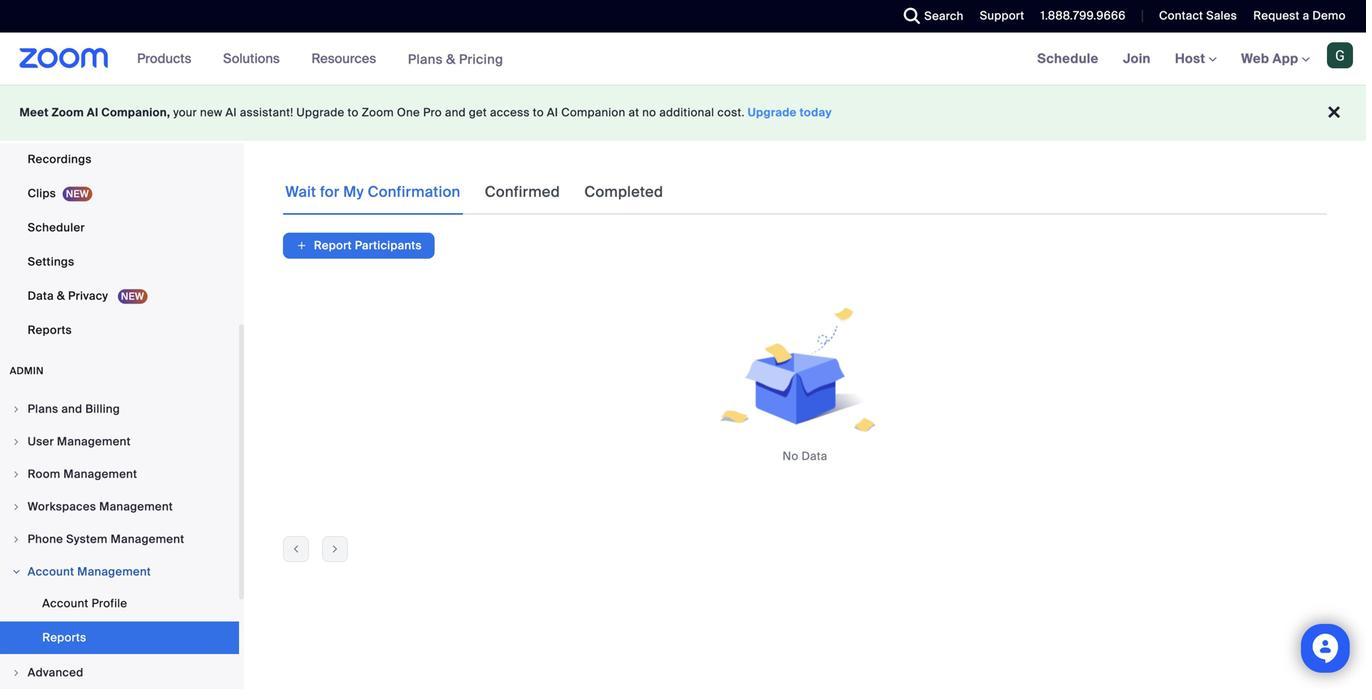 Task type: vqa. For each thing, say whether or not it's contained in the screenshot.
Zoom to the left
yes



Task type: describe. For each thing, give the bounding box(es) containing it.
phone
[[28, 532, 63, 547]]

user management
[[28, 434, 131, 449]]

account management
[[28, 564, 151, 579]]

system
[[66, 532, 108, 547]]

1 upgrade from the left
[[297, 105, 345, 120]]

scheduler
[[28, 220, 85, 235]]

no
[[783, 449, 799, 464]]

settings
[[28, 254, 74, 269]]

resources
[[312, 50, 376, 67]]

user management menu item
[[0, 426, 239, 457]]

room
[[28, 467, 61, 482]]

clips
[[28, 186, 56, 201]]

2 reports link from the top
[[0, 622, 239, 654]]

1 horizontal spatial data
[[802, 449, 828, 464]]

sales
[[1207, 8, 1238, 23]]

1 ai from the left
[[87, 105, 99, 120]]

& for plans
[[446, 51, 456, 68]]

contact sales
[[1160, 8, 1238, 23]]

wait for my confirmation
[[286, 183, 461, 201]]

account profile link
[[0, 587, 239, 620]]

report
[[314, 238, 352, 253]]

2 upgrade from the left
[[748, 105, 797, 120]]

access
[[490, 105, 530, 120]]

admin menu menu
[[0, 394, 239, 689]]

confirmation
[[368, 183, 461, 201]]

workspaces
[[28, 499, 96, 514]]

no data
[[783, 449, 828, 464]]

today
[[800, 105, 832, 120]]

2 zoom from the left
[[362, 105, 394, 120]]

request
[[1254, 8, 1301, 23]]

cost.
[[718, 105, 745, 120]]

web
[[1242, 50, 1270, 67]]

reports inside account management "menu"
[[42, 630, 86, 645]]

wait for my confirmation tab
[[283, 169, 463, 215]]

billing
[[85, 402, 120, 417]]

user
[[28, 434, 54, 449]]

tabs of reported participants page tab list
[[283, 169, 666, 215]]

right image for plans and billing
[[11, 404, 21, 414]]

confirmed
[[485, 183, 560, 201]]

data & privacy link
[[0, 280, 239, 312]]

clips link
[[0, 177, 239, 210]]

2 ai from the left
[[226, 105, 237, 120]]

right image for workspaces management
[[11, 502, 21, 512]]

host
[[1176, 50, 1210, 67]]

settings link
[[0, 246, 239, 278]]

plans & pricing
[[408, 51, 504, 68]]

account profile
[[42, 596, 127, 611]]

2 to from the left
[[533, 105, 544, 120]]

report participants button
[[283, 233, 435, 259]]

1 zoom from the left
[[52, 105, 84, 120]]

account management menu
[[0, 587, 239, 656]]

workspaces management menu item
[[0, 491, 239, 522]]

support
[[981, 8, 1025, 23]]

account for account profile
[[42, 596, 89, 611]]

profile
[[92, 596, 127, 611]]

products
[[137, 50, 192, 67]]

product information navigation
[[125, 33, 516, 86]]

request a demo
[[1254, 8, 1347, 23]]

plans and billing menu item
[[0, 394, 239, 425]]

solutions
[[223, 50, 280, 67]]

products button
[[137, 33, 199, 85]]

plans and billing
[[28, 402, 120, 417]]

web app
[[1242, 50, 1299, 67]]

search
[[925, 9, 964, 24]]

& for data
[[57, 288, 65, 303]]

next page image
[[323, 542, 347, 557]]

admin
[[10, 365, 44, 377]]

completed
[[585, 183, 664, 201]]

right image for user
[[11, 437, 21, 447]]

completed tab
[[582, 169, 666, 215]]

personal menu menu
[[0, 0, 239, 348]]

phone system management menu item
[[0, 524, 239, 555]]

web app button
[[1242, 50, 1311, 67]]

phone system management
[[28, 532, 185, 547]]



Task type: locate. For each thing, give the bounding box(es) containing it.
request a demo link
[[1242, 0, 1367, 33], [1254, 8, 1347, 23]]

right image
[[11, 437, 21, 447], [11, 535, 21, 544], [11, 668, 21, 678]]

get
[[469, 105, 487, 120]]

right image inside the account management menu item
[[11, 567, 21, 577]]

to down resources dropdown button
[[348, 105, 359, 120]]

1.888.799.9666
[[1041, 8, 1126, 23]]

0 horizontal spatial to
[[348, 105, 359, 120]]

confirmed tab
[[483, 169, 563, 215]]

1 right image from the top
[[11, 437, 21, 447]]

at
[[629, 105, 640, 120]]

plans for plans and billing
[[28, 402, 58, 417]]

right image left phone
[[11, 535, 21, 544]]

ai
[[87, 105, 99, 120], [226, 105, 237, 120], [547, 105, 559, 120]]

0 horizontal spatial data
[[28, 288, 54, 303]]

pro
[[423, 105, 442, 120]]

right image left advanced
[[11, 668, 21, 678]]

1 to from the left
[[348, 105, 359, 120]]

account down phone
[[28, 564, 74, 579]]

data & privacy
[[28, 288, 111, 303]]

one
[[397, 105, 420, 120]]

1 horizontal spatial ai
[[226, 105, 237, 120]]

room management menu item
[[0, 459, 239, 490]]

1 horizontal spatial &
[[446, 51, 456, 68]]

1 horizontal spatial plans
[[408, 51, 443, 68]]

0 vertical spatial reports link
[[0, 314, 239, 347]]

resources button
[[312, 33, 384, 85]]

recordings
[[28, 152, 92, 167]]

account
[[28, 564, 74, 579], [42, 596, 89, 611]]

advanced
[[28, 665, 84, 680]]

reports inside personal menu menu
[[28, 323, 72, 338]]

report participants
[[314, 238, 422, 253]]

management up workspaces management
[[64, 467, 137, 482]]

join link
[[1112, 33, 1164, 85]]

upgrade right cost.
[[748, 105, 797, 120]]

new
[[200, 105, 223, 120]]

meet
[[20, 105, 49, 120]]

assistant!
[[240, 105, 294, 120]]

1 vertical spatial right image
[[11, 535, 21, 544]]

0 horizontal spatial &
[[57, 288, 65, 303]]

0 vertical spatial plans
[[408, 51, 443, 68]]

and left billing
[[61, 402, 82, 417]]

ai right new
[[226, 105, 237, 120]]

scheduler link
[[0, 212, 239, 244]]

0 vertical spatial and
[[445, 105, 466, 120]]

0 vertical spatial account
[[28, 564, 74, 579]]

zoom
[[52, 105, 84, 120], [362, 105, 394, 120]]

&
[[446, 51, 456, 68], [57, 288, 65, 303]]

meet zoom ai companion, footer
[[0, 85, 1367, 141]]

3 right image from the top
[[11, 502, 21, 512]]

management down room management menu item on the left bottom of page
[[99, 499, 173, 514]]

right image for phone
[[11, 535, 21, 544]]

banner
[[0, 33, 1367, 86]]

add image
[[296, 238, 308, 254]]

pricing
[[459, 51, 504, 68]]

contact sales link
[[1148, 0, 1242, 33], [1160, 8, 1238, 23]]

0 vertical spatial data
[[28, 288, 54, 303]]

participants
[[355, 238, 422, 253]]

meetings navigation
[[1026, 33, 1367, 86]]

data inside personal menu menu
[[28, 288, 54, 303]]

0 vertical spatial right image
[[11, 437, 21, 447]]

right image for room management
[[11, 469, 21, 479]]

2 vertical spatial right image
[[11, 668, 21, 678]]

1 vertical spatial reports
[[42, 630, 86, 645]]

right image inside advanced menu item
[[11, 668, 21, 678]]

right image inside user management menu item
[[11, 437, 21, 447]]

reports link down "account profile" link
[[0, 622, 239, 654]]

data down settings
[[28, 288, 54, 303]]

management for account management
[[77, 564, 151, 579]]

data right no
[[802, 449, 828, 464]]

management for room management
[[64, 467, 137, 482]]

right image left account management
[[11, 567, 21, 577]]

and inside menu item
[[61, 402, 82, 417]]

upgrade today link
[[748, 105, 832, 120]]

1 horizontal spatial zoom
[[362, 105, 394, 120]]

plans inside menu item
[[28, 402, 58, 417]]

account inside "menu"
[[42, 596, 89, 611]]

recordings link
[[0, 143, 239, 176]]

plans
[[408, 51, 443, 68], [28, 402, 58, 417]]

right image for account management
[[11, 567, 21, 577]]

1 vertical spatial account
[[42, 596, 89, 611]]

host button
[[1176, 50, 1218, 67]]

companion
[[562, 105, 626, 120]]

right image left user
[[11, 437, 21, 447]]

previous page image
[[284, 542, 308, 557]]

contact
[[1160, 8, 1204, 23]]

0 horizontal spatial and
[[61, 402, 82, 417]]

zoom logo image
[[20, 48, 109, 68]]

account down account management
[[42, 596, 89, 611]]

schedule link
[[1026, 33, 1112, 85]]

reports link
[[0, 314, 239, 347], [0, 622, 239, 654]]

management inside 'menu item'
[[99, 499, 173, 514]]

your
[[173, 105, 197, 120]]

and
[[445, 105, 466, 120], [61, 402, 82, 417]]

& left pricing
[[446, 51, 456, 68]]

no
[[643, 105, 657, 120]]

plans up user
[[28, 402, 58, 417]]

2 horizontal spatial ai
[[547, 105, 559, 120]]

management
[[57, 434, 131, 449], [64, 467, 137, 482], [99, 499, 173, 514], [111, 532, 185, 547], [77, 564, 151, 579]]

meet zoom ai companion, your new ai assistant! upgrade to zoom one pro and get access to ai companion at no additional cost. upgrade today
[[20, 105, 832, 120]]

additional
[[660, 105, 715, 120]]

1 horizontal spatial and
[[445, 105, 466, 120]]

& left privacy
[[57, 288, 65, 303]]

1 horizontal spatial to
[[533, 105, 544, 120]]

reports down "data & privacy"
[[28, 323, 72, 338]]

support link
[[968, 0, 1029, 33], [981, 8, 1025, 23]]

zoom left 'one'
[[362, 105, 394, 120]]

1 reports link from the top
[[0, 314, 239, 347]]

to right access in the left of the page
[[533, 105, 544, 120]]

plans for plans & pricing
[[408, 51, 443, 68]]

right image inside phone system management menu item
[[11, 535, 21, 544]]

workspaces management
[[28, 499, 173, 514]]

for
[[320, 183, 340, 201]]

upgrade down product information navigation
[[297, 105, 345, 120]]

and left get
[[445, 105, 466, 120]]

reports link down data & privacy link
[[0, 314, 239, 347]]

right image left room
[[11, 469, 21, 479]]

right image down admin
[[11, 404, 21, 414]]

& inside product information navigation
[[446, 51, 456, 68]]

& inside personal menu menu
[[57, 288, 65, 303]]

privacy
[[68, 288, 108, 303]]

schedule
[[1038, 50, 1099, 67]]

0 horizontal spatial upgrade
[[297, 105, 345, 120]]

advanced menu item
[[0, 657, 239, 688]]

ai left companion,
[[87, 105, 99, 120]]

plans & pricing link
[[408, 51, 504, 68], [408, 51, 504, 68]]

profile picture image
[[1328, 42, 1354, 68]]

management for user management
[[57, 434, 131, 449]]

1 vertical spatial reports link
[[0, 622, 239, 654]]

0 vertical spatial reports
[[28, 323, 72, 338]]

right image inside the workspaces management 'menu item'
[[11, 502, 21, 512]]

reports up advanced
[[42, 630, 86, 645]]

account management menu item
[[0, 557, 239, 587]]

and inside the meet zoom ai companion, footer
[[445, 105, 466, 120]]

ai left companion
[[547, 105, 559, 120]]

1.888.799.9666 button
[[1029, 0, 1131, 33], [1041, 8, 1126, 23]]

banner containing products
[[0, 33, 1367, 86]]

1 horizontal spatial upgrade
[[748, 105, 797, 120]]

right image inside 'plans and billing' menu item
[[11, 404, 21, 414]]

1 vertical spatial and
[[61, 402, 82, 417]]

management up profile
[[77, 564, 151, 579]]

wait
[[286, 183, 316, 201]]

management for workspaces management
[[99, 499, 173, 514]]

a
[[1304, 8, 1310, 23]]

to
[[348, 105, 359, 120], [533, 105, 544, 120]]

3 right image from the top
[[11, 668, 21, 678]]

search button
[[892, 0, 968, 33]]

zoom right meet
[[52, 105, 84, 120]]

1 vertical spatial &
[[57, 288, 65, 303]]

my
[[344, 183, 364, 201]]

0 vertical spatial &
[[446, 51, 456, 68]]

0 horizontal spatial ai
[[87, 105, 99, 120]]

plans inside product information navigation
[[408, 51, 443, 68]]

4 right image from the top
[[11, 567, 21, 577]]

data
[[28, 288, 54, 303], [802, 449, 828, 464]]

management down the workspaces management 'menu item'
[[111, 532, 185, 547]]

join
[[1124, 50, 1151, 67]]

1 right image from the top
[[11, 404, 21, 414]]

right image inside room management menu item
[[11, 469, 21, 479]]

account inside menu item
[[28, 564, 74, 579]]

side navigation navigation
[[0, 0, 244, 689]]

right image
[[11, 404, 21, 414], [11, 469, 21, 479], [11, 502, 21, 512], [11, 567, 21, 577]]

2 right image from the top
[[11, 469, 21, 479]]

room management
[[28, 467, 137, 482]]

solutions button
[[223, 33, 287, 85]]

reports
[[28, 323, 72, 338], [42, 630, 86, 645]]

companion,
[[101, 105, 170, 120]]

right image left workspaces
[[11, 502, 21, 512]]

1 vertical spatial plans
[[28, 402, 58, 417]]

0 horizontal spatial plans
[[28, 402, 58, 417]]

management down billing
[[57, 434, 131, 449]]

0 horizontal spatial zoom
[[52, 105, 84, 120]]

demo
[[1313, 8, 1347, 23]]

upgrade
[[297, 105, 345, 120], [748, 105, 797, 120]]

2 right image from the top
[[11, 535, 21, 544]]

app
[[1273, 50, 1299, 67]]

1 vertical spatial data
[[802, 449, 828, 464]]

account for account management
[[28, 564, 74, 579]]

plans up meet zoom ai companion, your new ai assistant! upgrade to zoom one pro and get access to ai companion at no additional cost. upgrade today
[[408, 51, 443, 68]]

3 ai from the left
[[547, 105, 559, 120]]



